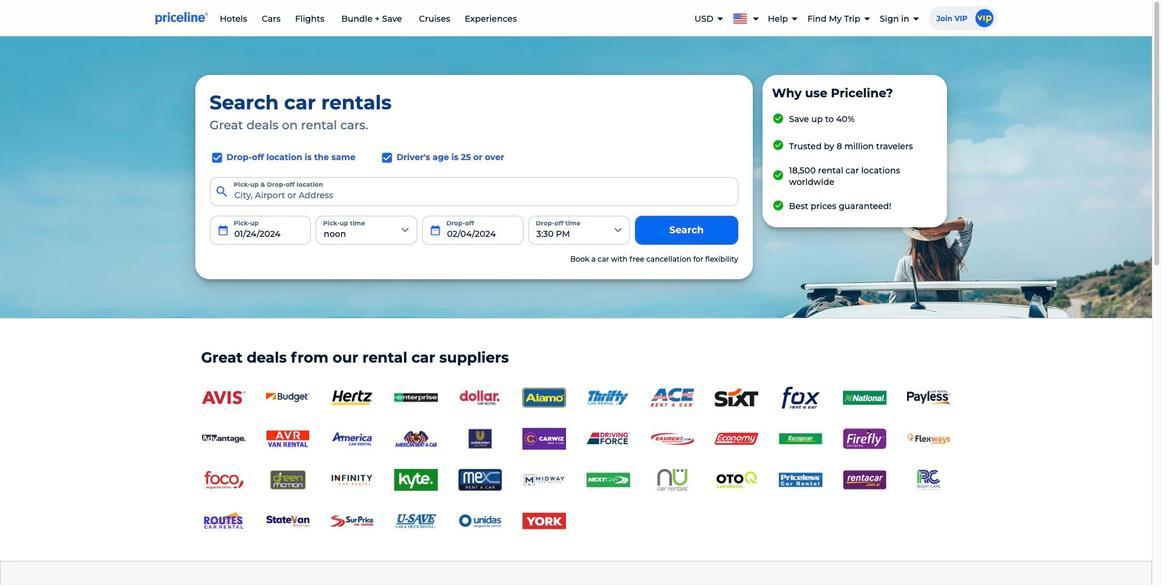 Task type: describe. For each thing, give the bounding box(es) containing it.
firefly image
[[843, 429, 887, 450]]

surprice image
[[330, 511, 374, 533]]

nextcar image
[[587, 470, 630, 492]]

hertz image
[[330, 387, 374, 409]]

alamo image
[[523, 387, 566, 409]]

america car rental image
[[330, 429, 374, 450]]

right cars image
[[907, 470, 951, 492]]

priceline.com home image
[[155, 11, 208, 25]]

calendar image
[[430, 224, 442, 236]]

driving force image
[[587, 429, 630, 450]]

infinity image
[[330, 470, 374, 492]]

flexways image
[[907, 429, 951, 450]]

payless image
[[907, 391, 951, 406]]

green motion image
[[266, 470, 310, 492]]

Drop-off field
[[423, 216, 524, 245]]

economy image
[[715, 429, 759, 450]]

sixt image
[[715, 387, 759, 409]]

otoq image
[[715, 470, 759, 492]]

american image
[[394, 429, 438, 450]]

mex image
[[458, 470, 502, 492]]

avis image
[[202, 387, 245, 409]]

City, Airport or Address text field
[[210, 177, 739, 206]]

ace image
[[651, 387, 694, 409]]

kyte image
[[394, 470, 438, 492]]

autounion image
[[458, 429, 502, 450]]

york image
[[523, 511, 566, 533]]

europcar image
[[779, 429, 823, 450]]



Task type: vqa. For each thing, say whether or not it's contained in the screenshot.
Check-in - Check-out field
no



Task type: locate. For each thing, give the bounding box(es) containing it.
routes image
[[202, 511, 245, 533]]

thrifty image
[[587, 387, 630, 409]]

calendar image
[[217, 224, 229, 236]]

state van rental image
[[266, 511, 310, 533]]

national image
[[843, 387, 887, 409]]

carwiz image
[[523, 429, 566, 450]]

easirent image
[[651, 429, 694, 450]]

advantage image
[[202, 429, 245, 450]]

u save image
[[394, 511, 438, 533]]

dollar image
[[458, 387, 502, 409]]

nü image
[[651, 470, 694, 492]]

foco image
[[202, 470, 245, 492]]

midway image
[[523, 470, 566, 492]]

vip badge icon image
[[976, 9, 994, 27]]

airport van rental image
[[266, 429, 310, 450]]

fox image
[[779, 387, 823, 409]]

en us image
[[733, 11, 753, 24]]

unidas image
[[458, 511, 502, 533]]

budget image
[[266, 387, 310, 409]]

Pick-up field
[[210, 216, 311, 245]]

rentacar image
[[843, 470, 887, 492]]

priceless image
[[779, 470, 823, 492]]

enterprise image
[[394, 387, 438, 409]]



